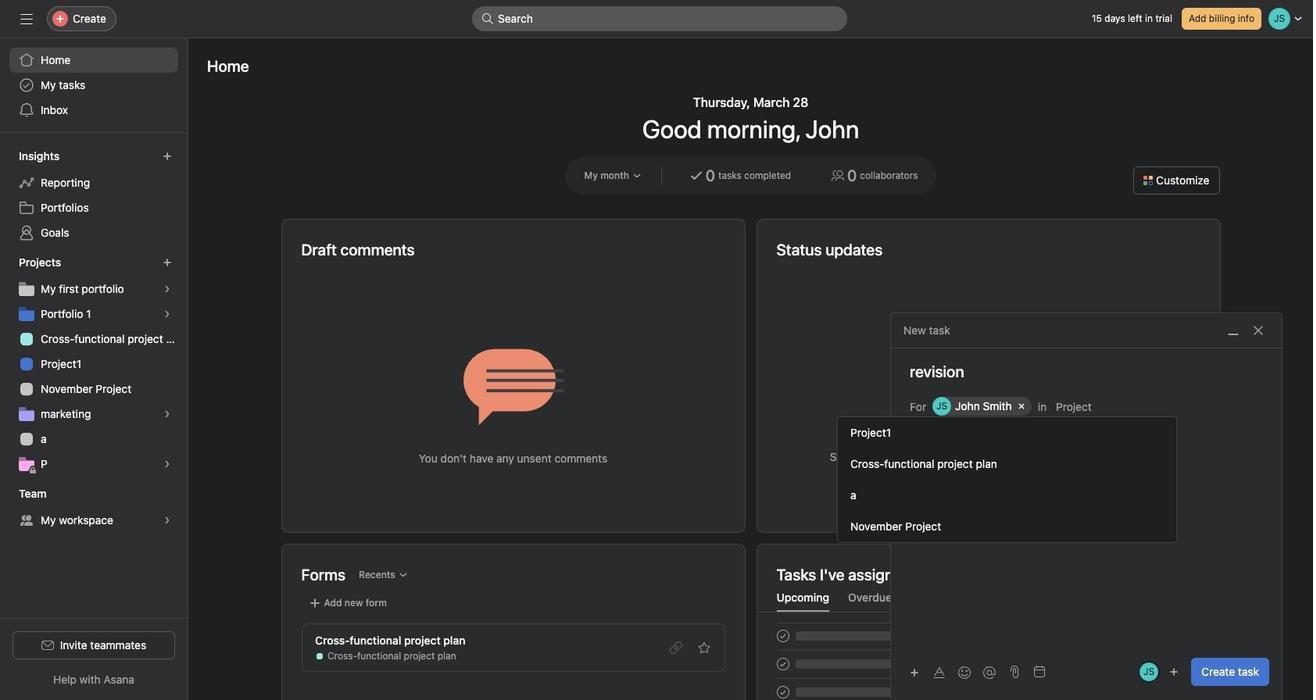 Task type: locate. For each thing, give the bounding box(es) containing it.
copy form link image
[[670, 642, 682, 654]]

see details, marketing image
[[163, 410, 172, 419]]

list box
[[472, 6, 847, 31]]

see details, my workspace image
[[163, 516, 172, 525]]

select due date image
[[1033, 666, 1046, 679]]

attach a file or paste an image image
[[1008, 666, 1021, 679]]

see details, p image
[[163, 460, 172, 469]]

see details, my first portfolio image
[[163, 285, 172, 294]]

add to favorites image
[[698, 642, 710, 654]]

insights element
[[0, 142, 188, 249]]

at mention image
[[983, 666, 996, 679]]

projects element
[[0, 249, 188, 480]]

formatting image
[[933, 666, 946, 679]]

teams element
[[0, 480, 188, 536]]

toolbar
[[904, 661, 1004, 684]]

dialog
[[891, 313, 1282, 700]]

close image
[[1252, 324, 1265, 337]]



Task type: vqa. For each thing, say whether or not it's contained in the screenshot.
Emoji image
yes



Task type: describe. For each thing, give the bounding box(es) containing it.
prominent image
[[482, 13, 494, 25]]

insert an object image
[[910, 668, 919, 677]]

see details, portfolio 1 image
[[163, 310, 172, 319]]

global element
[[0, 38, 188, 132]]

new project or portfolio image
[[163, 258, 172, 267]]

Task name text field
[[891, 361, 1282, 383]]

hide sidebar image
[[20, 13, 33, 25]]

new insights image
[[163, 152, 172, 161]]

minimize image
[[1227, 324, 1240, 337]]

add or remove collaborators from this task image
[[1169, 668, 1179, 677]]

Project text field
[[1056, 397, 1176, 416]]

emoji image
[[958, 666, 971, 679]]



